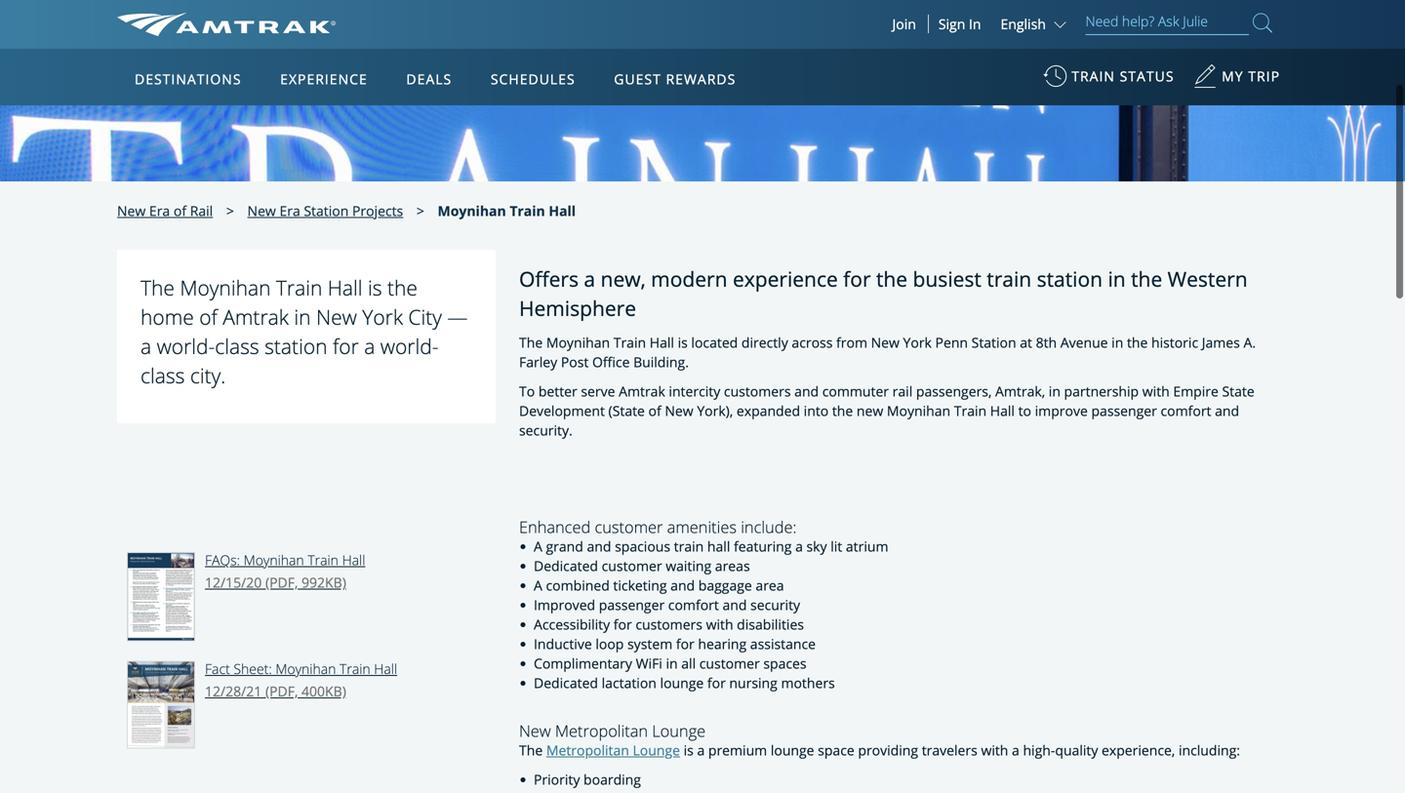 Task type: vqa. For each thing, say whether or not it's contained in the screenshot.
The Moynihan Train Hall Is The Home Of Amtrak In New York City — A World-Class Station For A World- Class City.
yes



Task type: locate. For each thing, give the bounding box(es) containing it.
0 horizontal spatial era
[[149, 201, 170, 220]]

1 vertical spatial is
[[678, 333, 688, 352]]

york inside the moynihan train hall is located directly across from new york penn station at 8th avenue in the historic james a. farley post office building.
[[903, 333, 932, 352]]

with left high-
[[981, 741, 1008, 760]]

dedicated down complimentary
[[534, 674, 598, 692]]

comfort down baggage
[[668, 596, 719, 614]]

is down projects
[[368, 274, 382, 302]]

priority
[[534, 770, 580, 789]]

a up improved
[[534, 576, 542, 595]]

world- down home
[[157, 332, 215, 360]]

the
[[876, 265, 908, 293], [1131, 265, 1162, 293], [387, 274, 418, 302], [1127, 333, 1148, 352], [832, 402, 853, 420]]

1 vertical spatial (pdf,
[[265, 682, 298, 701]]

york left city
[[362, 303, 403, 331]]

station left 'at'
[[972, 333, 1016, 352]]

hall inside "faqs: moynihan train hall 12/15/20 (pdf, 992kb)"
[[342, 551, 365, 570]]

0 horizontal spatial world-
[[157, 332, 215, 360]]

penn
[[935, 333, 968, 352]]

fact
[[205, 660, 230, 678]]

class up city.
[[215, 332, 259, 360]]

1 horizontal spatial york
[[903, 333, 932, 352]]

1 vertical spatial station
[[972, 333, 1016, 352]]

lactation
[[602, 674, 657, 692]]

regions map image
[[190, 163, 658, 436]]

1 vertical spatial york
[[903, 333, 932, 352]]

comfort down "empire"
[[1161, 402, 1211, 420]]

a.
[[1244, 333, 1256, 352]]

customers
[[724, 382, 791, 401], [636, 615, 703, 634]]

1 vertical spatial the
[[519, 333, 543, 352]]

disabilities
[[737, 615, 804, 634]]

12/28/21
[[205, 682, 262, 701]]

areas
[[715, 557, 750, 575]]

1 vertical spatial comfort
[[668, 596, 719, 614]]

with inside the to better serve amtrak intercity customers and commuter rail passengers, amtrak, in partnership with empire state development (state of new york), expanded into the new moynihan train hall to improve passenger comfort and security.
[[1142, 382, 1170, 401]]

1 horizontal spatial station
[[1037, 265, 1103, 293]]

(pdf, inside fact sheet: moynihan train hall 12/28/21 (pdf, 400kb)
[[265, 682, 298, 701]]

in inside the moynihan train hall is located directly across from new york penn station at 8th avenue in the historic james a. farley post office building.
[[1112, 333, 1123, 352]]

the up farley
[[519, 333, 543, 352]]

join button
[[881, 15, 929, 33]]

and up into
[[794, 382, 819, 401]]

amenities
[[667, 516, 737, 538]]

of
[[174, 201, 186, 220], [199, 303, 217, 331], [648, 402, 661, 420]]

schedules
[[491, 70, 575, 88]]

0 vertical spatial train
[[987, 265, 1032, 293]]

in inside 'enhanced customer amenities include: a grand and spacious train hall featuring a sky lit atrium dedicated customer waiting areas a combined ticketing and baggage area improved passenger comfort and security accessibility for customers with disabilities inductive loop system for hearing assistance complimentary wifi in all customer spaces dedicated lactation lounge for nursing mothers'
[[666, 654, 678, 673]]

0 vertical spatial a
[[534, 537, 542, 556]]

the for the moynihan train hall is the home of amtrak in new york city — a world-class station for a world- class city.
[[141, 274, 175, 302]]

0 vertical spatial station
[[1037, 265, 1103, 293]]

lounge left premium
[[652, 720, 706, 742]]

new down intercity
[[665, 402, 693, 420]]

customers inside the to better serve amtrak intercity customers and commuter rail passengers, amtrak, in partnership with empire state development (state of new york), expanded into the new moynihan train hall to improve passenger comfort and security.
[[724, 382, 791, 401]]

is inside the moynihan train hall is the home of amtrak in new york city — a world-class station for a world- class city.
[[368, 274, 382, 302]]

amtrak,
[[995, 382, 1045, 401]]

at
[[1020, 333, 1032, 352]]

train down 'passengers,'
[[954, 402, 987, 420]]

expanded
[[737, 402, 800, 420]]

metropolitan
[[555, 720, 648, 742], [546, 741, 629, 760]]

train right the busiest
[[987, 265, 1032, 293]]

include:
[[741, 516, 797, 538]]

a
[[534, 537, 542, 556], [534, 576, 542, 595]]

2 vertical spatial with
[[981, 741, 1008, 760]]

0 horizontal spatial of
[[174, 201, 186, 220]]

world- down city
[[380, 332, 439, 360]]

moynihan up 12/15/20 on the bottom left of the page
[[244, 551, 304, 570]]

1 horizontal spatial lounge
[[771, 741, 814, 760]]

0 horizontal spatial with
[[706, 615, 733, 634]]

8th
[[1036, 333, 1057, 352]]

loop
[[596, 635, 624, 653]]

1 vertical spatial customer
[[602, 557, 662, 575]]

the inside the moynihan train hall is the home of amtrak in new york city — a world-class station for a world- class city.
[[387, 274, 418, 302]]

0 vertical spatial customers
[[724, 382, 791, 401]]

class left city.
[[141, 362, 185, 389]]

york inside the moynihan train hall is the home of amtrak in new york city — a world-class station for a world- class city.
[[362, 303, 403, 331]]

york
[[362, 303, 403, 331], [903, 333, 932, 352]]

amtrak
[[223, 303, 289, 331], [619, 382, 665, 401]]

with for lounge
[[981, 741, 1008, 760]]

dedicated down 'grand'
[[534, 557, 598, 575]]

0 horizontal spatial lounge
[[660, 674, 704, 692]]

and down state
[[1215, 402, 1239, 420]]

0 vertical spatial lounge
[[660, 674, 704, 692]]

new inside the moynihan train hall is located directly across from new york penn station at 8th avenue in the historic james a. farley post office building.
[[871, 333, 900, 352]]

1 horizontal spatial with
[[981, 741, 1008, 760]]

moynihan inside "faqs: moynihan train hall 12/15/20 (pdf, 992kb)"
[[244, 551, 304, 570]]

train inside the offers a new, modern experience for the busiest train station in the western hemisphere
[[987, 265, 1032, 293]]

for
[[843, 265, 871, 293], [333, 332, 359, 360], [614, 615, 632, 634], [676, 635, 695, 653], [707, 674, 726, 692]]

featuring
[[734, 537, 792, 556]]

in inside the moynihan train hall is the home of amtrak in new york city — a world-class station for a world- class city.
[[294, 303, 311, 331]]

the left "historic"
[[1127, 333, 1148, 352]]

1 vertical spatial station
[[265, 332, 327, 360]]

0 vertical spatial passenger
[[1091, 402, 1157, 420]]

new era station projects link
[[247, 201, 403, 220]]

station
[[1037, 265, 1103, 293], [265, 332, 327, 360]]

atrium
[[846, 537, 888, 556]]

is inside the moynihan train hall is located directly across from new york penn station at 8th avenue in the historic james a. farley post office building.
[[678, 333, 688, 352]]

train down 'new era station projects' link
[[276, 274, 322, 302]]

the up priority
[[519, 741, 543, 760]]

train
[[987, 265, 1032, 293], [674, 537, 704, 556]]

era for of
[[149, 201, 170, 220]]

new right from
[[871, 333, 900, 352]]

the up city
[[387, 274, 418, 302]]

space
[[818, 741, 855, 760]]

of inside the moynihan train hall is the home of amtrak in new york city — a world-class station for a world- class city.
[[199, 303, 217, 331]]

amtrak up city.
[[223, 303, 289, 331]]

1 horizontal spatial comfort
[[1161, 402, 1211, 420]]

is up building.
[[678, 333, 688, 352]]

train inside 'enhanced customer amenities include: a grand and spacious train hall featuring a sky lit atrium dedicated customer waiting areas a combined ticketing and baggage area improved passenger comfort and security accessibility for customers with disabilities inductive loop system for hearing assistance complimentary wifi in all customer spaces dedicated lactation lounge for nursing mothers'
[[674, 537, 704, 556]]

my trip button
[[1194, 58, 1280, 105]]

1 vertical spatial dedicated
[[534, 674, 598, 692]]

hall inside fact sheet: moynihan train hall 12/28/21 (pdf, 400kb)
[[374, 660, 397, 678]]

1 era from the left
[[149, 201, 170, 220]]

guest rewards button
[[606, 52, 744, 106]]

passenger inside 'enhanced customer amenities include: a grand and spacious train hall featuring a sky lit atrium dedicated customer waiting areas a combined ticketing and baggage area improved passenger comfort and security accessibility for customers with disabilities inductive loop system for hearing assistance complimentary wifi in all customer spaces dedicated lactation lounge for nursing mothers'
[[599, 596, 665, 614]]

in inside the offers a new, modern experience for the busiest train station in the western hemisphere
[[1108, 265, 1126, 293]]

0 horizontal spatial station
[[265, 332, 327, 360]]

1 vertical spatial a
[[534, 576, 542, 595]]

0 vertical spatial york
[[362, 303, 403, 331]]

of right (state
[[648, 402, 661, 420]]

lounge left space
[[771, 741, 814, 760]]

0 horizontal spatial station
[[304, 201, 349, 220]]

train inside fact sheet: moynihan train hall 12/28/21 (pdf, 400kb)
[[340, 660, 370, 678]]

2 vertical spatial the
[[519, 741, 543, 760]]

0 vertical spatial is
[[368, 274, 382, 302]]

train for spacious
[[674, 537, 704, 556]]

0 vertical spatial class
[[215, 332, 259, 360]]

better
[[538, 382, 577, 401]]

(pdf, down sheet:
[[265, 682, 298, 701]]

moynihan inside the moynihan train hall is the home of amtrak in new york city — a world-class station for a world- class city.
[[180, 274, 271, 302]]

1 vertical spatial customers
[[636, 615, 703, 634]]

0 horizontal spatial amtrak
[[223, 303, 289, 331]]

farley
[[519, 353, 557, 371]]

1 horizontal spatial customers
[[724, 382, 791, 401]]

moynihan up post
[[546, 333, 610, 352]]

banner
[[0, 0, 1405, 451]]

including:
[[1179, 741, 1240, 760]]

dedicated
[[534, 557, 598, 575], [534, 674, 598, 692]]

1 vertical spatial class
[[141, 362, 185, 389]]

with inside 'enhanced customer amenities include: a grand and spacious train hall featuring a sky lit atrium dedicated customer waiting areas a combined ticketing and baggage area improved passenger comfort and security accessibility for customers with disabilities inductive loop system for hearing assistance complimentary wifi in all customer spaces dedicated lactation lounge for nursing mothers'
[[706, 615, 733, 634]]

new inside new metropolitan lounge the metropolitan lounge is a premium lounge space providing travelers with a high-quality experience, including:
[[519, 720, 551, 742]]

moynihan inside the to better serve amtrak intercity customers and commuter rail passengers, amtrak, in partnership with empire state development (state of new york), expanded into the new moynihan train hall to improve passenger comfort and security.
[[887, 402, 951, 420]]

the inside the moynihan train hall is the home of amtrak in new york city — a world-class station for a world- class city.
[[141, 274, 175, 302]]

0 horizontal spatial passenger
[[599, 596, 665, 614]]

the up home
[[141, 274, 175, 302]]

train inside "faqs: moynihan train hall 12/15/20 (pdf, 992kb)"
[[308, 551, 339, 570]]

0 vertical spatial dedicated
[[534, 557, 598, 575]]

0 vertical spatial (pdf,
[[265, 574, 298, 592]]

of right home
[[199, 303, 217, 331]]

moynihan up home
[[180, 274, 271, 302]]

lounge down all
[[660, 674, 704, 692]]

1 (pdf, from the top
[[265, 574, 298, 592]]

customers up expanded
[[724, 382, 791, 401]]

status
[[1120, 67, 1174, 85]]

2 era from the left
[[280, 201, 300, 220]]

2 vertical spatial customer
[[699, 654, 760, 673]]

1 horizontal spatial station
[[972, 333, 1016, 352]]

with up hearing
[[706, 615, 733, 634]]

system
[[627, 635, 673, 653]]

customers up system
[[636, 615, 703, 634]]

0 vertical spatial amtrak
[[223, 303, 289, 331]]

2 vertical spatial of
[[648, 402, 661, 420]]

experience
[[733, 265, 838, 293]]

post
[[561, 353, 589, 371]]

1 horizontal spatial train
[[987, 265, 1032, 293]]

improved
[[534, 596, 595, 614]]

station inside the offers a new, modern experience for the busiest train station in the western hemisphere
[[1037, 265, 1103, 293]]

1 vertical spatial with
[[706, 615, 733, 634]]

0 vertical spatial with
[[1142, 382, 1170, 401]]

the down commuter
[[832, 402, 853, 420]]

train inside the moynihan train hall is the home of amtrak in new york city — a world-class station for a world- class city.
[[276, 274, 322, 302]]

with left "empire"
[[1142, 382, 1170, 401]]

1 vertical spatial lounge
[[771, 741, 814, 760]]

2 vertical spatial is
[[684, 741, 694, 760]]

2 world- from the left
[[380, 332, 439, 360]]

passenger down partnership
[[1091, 402, 1157, 420]]

2 (pdf, from the top
[[265, 682, 298, 701]]

is left premium
[[684, 741, 694, 760]]

combined
[[546, 576, 610, 595]]

development
[[519, 402, 605, 420]]

new up priority
[[519, 720, 551, 742]]

1 horizontal spatial world-
[[380, 332, 439, 360]]

the moynihan train hall is located directly across from new york penn station at 8th avenue in the historic james a. farley post office building.
[[519, 333, 1256, 371]]

new left city
[[316, 303, 357, 331]]

train up office
[[613, 333, 646, 352]]

station left projects
[[304, 201, 349, 220]]

2 dedicated from the top
[[534, 674, 598, 692]]

(pdf, left 992kb)
[[265, 574, 298, 592]]

era left projects
[[280, 201, 300, 220]]

premium
[[708, 741, 767, 760]]

city.
[[190, 362, 226, 389]]

0 horizontal spatial york
[[362, 303, 403, 331]]

0 horizontal spatial comfort
[[668, 596, 719, 614]]

security.
[[519, 421, 573, 440]]

train up 992kb)
[[308, 551, 339, 570]]

train up 400kb)
[[340, 660, 370, 678]]

0 vertical spatial station
[[304, 201, 349, 220]]

era for station
[[280, 201, 300, 220]]

(pdf, inside "faqs: moynihan train hall 12/15/20 (pdf, 992kb)"
[[265, 574, 298, 592]]

0 vertical spatial comfort
[[1161, 402, 1211, 420]]

train for busiest
[[987, 265, 1032, 293]]

0 horizontal spatial customers
[[636, 615, 703, 634]]

moynihan up 400kb)
[[275, 660, 336, 678]]

1 world- from the left
[[157, 332, 215, 360]]

0 vertical spatial of
[[174, 201, 186, 220]]

rewards
[[666, 70, 736, 88]]

a left 'grand'
[[534, 537, 542, 556]]

1 horizontal spatial era
[[280, 201, 300, 220]]

moynihan down rail
[[887, 402, 951, 420]]

sign in
[[939, 15, 981, 33]]

class
[[215, 332, 259, 360], [141, 362, 185, 389]]

train up waiting
[[674, 537, 704, 556]]

400kb)
[[302, 682, 346, 701]]

application inside banner
[[190, 163, 658, 436]]

banner containing join
[[0, 0, 1405, 451]]

1 vertical spatial passenger
[[599, 596, 665, 614]]

york left the penn
[[903, 333, 932, 352]]

york),
[[697, 402, 733, 420]]

the
[[141, 274, 175, 302], [519, 333, 543, 352], [519, 741, 543, 760]]

passenger down ticketing on the left of the page
[[599, 596, 665, 614]]

2 horizontal spatial with
[[1142, 382, 1170, 401]]

amtrak up (state
[[619, 382, 665, 401]]

priority boarding
[[534, 770, 641, 789]]

1 horizontal spatial of
[[199, 303, 217, 331]]

0 horizontal spatial train
[[674, 537, 704, 556]]

empire
[[1173, 382, 1219, 401]]

travelers
[[922, 741, 978, 760]]

station inside the moynihan train hall is located directly across from new york penn station at 8th avenue in the historic james a. farley post office building.
[[972, 333, 1016, 352]]

new right rail
[[247, 201, 276, 220]]

the inside the moynihan train hall is located directly across from new york penn station at 8th avenue in the historic james a. farley post office building.
[[519, 333, 543, 352]]

sign
[[939, 15, 965, 33]]

moynihan right projects
[[438, 201, 506, 220]]

guest rewards
[[614, 70, 736, 88]]

application
[[190, 163, 658, 436]]

new left rail
[[117, 201, 146, 220]]

comfort inside 'enhanced customer amenities include: a grand and spacious train hall featuring a sky lit atrium dedicated customer waiting areas a combined ticketing and baggage area improved passenger comfort and security accessibility for customers with disabilities inductive loop system for hearing assistance complimentary wifi in all customer spaces dedicated lactation lounge for nursing mothers'
[[668, 596, 719, 614]]

is for located
[[678, 333, 688, 352]]

passenger inside the to better serve amtrak intercity customers and commuter rail passengers, amtrak, in partnership with empire state development (state of new york), expanded into the new moynihan train hall to improve passenger comfort and security.
[[1091, 402, 1157, 420]]

enhanced customer amenities include: a grand and spacious train hall featuring a sky lit atrium dedicated customer waiting areas a combined ticketing and baggage area improved passenger comfort and security accessibility for customers with disabilities inductive loop system for hearing assistance complimentary wifi in all customer spaces dedicated lactation lounge for nursing mothers
[[519, 516, 888, 692]]

experience button
[[272, 52, 375, 106]]

high-
[[1023, 741, 1055, 760]]

with inside new metropolitan lounge the metropolitan lounge is a premium lounge space providing travelers with a high-quality experience, including:
[[981, 741, 1008, 760]]

1 horizontal spatial passenger
[[1091, 402, 1157, 420]]

era left rail
[[149, 201, 170, 220]]

1 vertical spatial of
[[199, 303, 217, 331]]

2 horizontal spatial of
[[648, 402, 661, 420]]

1 vertical spatial train
[[674, 537, 704, 556]]

passenger
[[1091, 402, 1157, 420], [599, 596, 665, 614]]

projects
[[352, 201, 403, 220]]

deals
[[406, 70, 452, 88]]

0 vertical spatial the
[[141, 274, 175, 302]]

the left western on the right top of the page
[[1131, 265, 1162, 293]]

1 vertical spatial amtrak
[[619, 382, 665, 401]]

1 horizontal spatial amtrak
[[619, 382, 665, 401]]

for inside the moynihan train hall is the home of amtrak in new york city — a world-class station for a world- class city.
[[333, 332, 359, 360]]

of left rail
[[174, 201, 186, 220]]



Task type: describe. For each thing, give the bounding box(es) containing it.
hearing
[[698, 635, 747, 653]]

rail
[[190, 201, 213, 220]]

and right 'grand'
[[587, 537, 611, 556]]

fact sheet: moynihan train hall 12/28/21 (pdf, 400kb)
[[205, 660, 397, 701]]

train up 'offers'
[[510, 201, 545, 220]]

deals button
[[399, 52, 460, 106]]

—
[[447, 303, 468, 331]]

schedules link
[[483, 49, 583, 105]]

to better serve amtrak intercity customers and commuter rail passengers, amtrak, in partnership with empire state development (state of new york), expanded into the new moynihan train hall to improve passenger comfort and security.
[[519, 382, 1255, 440]]

is for the
[[368, 274, 382, 302]]

amtrak image
[[117, 13, 336, 36]]

amtrak inside the to better serve amtrak intercity customers and commuter rail passengers, amtrak, in partnership with empire state development (state of new york), expanded into the new moynihan train hall to improve passenger comfort and security.
[[619, 382, 665, 401]]

accessibility
[[534, 615, 610, 634]]

a inside the offers a new, modern experience for the busiest train station in the western hemisphere
[[584, 265, 595, 293]]

comfort inside the to better serve amtrak intercity customers and commuter rail passengers, amtrak, in partnership with empire state development (state of new york), expanded into the new moynihan train hall to improve passenger comfort and security.
[[1161, 402, 1211, 420]]

hemisphere
[[519, 294, 636, 322]]

waiting
[[666, 557, 712, 575]]

metropolitan up boarding
[[555, 720, 648, 742]]

busiest
[[913, 265, 981, 293]]

1 dedicated from the top
[[534, 557, 598, 575]]

experience
[[280, 70, 368, 88]]

the left the busiest
[[876, 265, 908, 293]]

station inside the moynihan train hall is the home of amtrak in new york city — a world-class station for a world- class city.
[[265, 332, 327, 360]]

in inside the to better serve amtrak intercity customers and commuter rail passengers, amtrak, in partnership with empire state development (state of new york), expanded into the new moynihan train hall to improve passenger comfort and security.
[[1049, 382, 1061, 401]]

Please enter your search item search field
[[1086, 10, 1249, 35]]

wifi
[[636, 654, 662, 673]]

0 horizontal spatial class
[[141, 362, 185, 389]]

to
[[1018, 402, 1031, 420]]

the moynihan train hall is the home of amtrak in new york city — a world-class station for a world- class city.
[[141, 274, 468, 389]]

moynihan inside fact sheet: moynihan train hall 12/28/21 (pdf, 400kb)
[[275, 660, 336, 678]]

2 a from the top
[[534, 576, 542, 595]]

passengers,
[[916, 382, 992, 401]]

moynihan train hall link
[[438, 201, 576, 220]]

destinations
[[135, 70, 242, 88]]

new metropolitan lounge the metropolitan lounge is a premium lounge space providing travelers with a high-quality experience, including:
[[519, 720, 1240, 760]]

historic
[[1151, 333, 1198, 352]]

sign in button
[[939, 15, 981, 33]]

into
[[804, 402, 829, 420]]

boarding
[[584, 770, 641, 789]]

lounge inside 'enhanced customer amenities include: a grand and spacious train hall featuring a sky lit atrium dedicated customer waiting areas a combined ticketing and baggage area improved passenger comfort and security accessibility for customers with disabilities inductive loop system for hearing assistance complimentary wifi in all customer spaces dedicated lactation lounge for nursing mothers'
[[660, 674, 704, 692]]

located
[[691, 333, 738, 352]]

mothers
[[781, 674, 835, 692]]

hall inside the moynihan train hall is located directly across from new york penn station at 8th avenue in the historic james a. farley post office building.
[[650, 333, 674, 352]]

spacious
[[615, 537, 670, 556]]

for inside the offers a new, modern experience for the busiest train station in the western hemisphere
[[843, 265, 871, 293]]

the inside new metropolitan lounge the metropolitan lounge is a premium lounge space providing travelers with a high-quality experience, including:
[[519, 741, 543, 760]]

new inside the moynihan train hall is the home of amtrak in new york city — a world-class station for a world- class city.
[[316, 303, 357, 331]]

hall inside the moynihan train hall is the home of amtrak in new york city — a world-class station for a world- class city.
[[328, 274, 363, 302]]

train inside the to better serve amtrak intercity customers and commuter rail passengers, amtrak, in partnership with empire state development (state of new york), expanded into the new moynihan train hall to improve passenger comfort and security.
[[954, 402, 987, 420]]

assistance
[[750, 635, 816, 653]]

new era station projects
[[247, 201, 403, 220]]

new era of rail
[[117, 201, 213, 220]]

1 horizontal spatial class
[[215, 332, 259, 360]]

spaces
[[763, 654, 807, 673]]

across
[[792, 333, 833, 352]]

from
[[836, 333, 867, 352]]

metropolitan lounge link
[[546, 741, 680, 760]]

metropolitan up priority boarding
[[546, 741, 629, 760]]

new inside the to better serve amtrak intercity customers and commuter rail passengers, amtrak, in partnership with empire state development (state of new york), expanded into the new moynihan train hall to improve passenger comfort and security.
[[665, 402, 693, 420]]

offers
[[519, 265, 579, 293]]

(state
[[608, 402, 645, 420]]

modern
[[651, 265, 727, 293]]

ticketing
[[613, 576, 667, 595]]

serve
[[581, 382, 615, 401]]

office
[[592, 353, 630, 371]]

quality
[[1055, 741, 1098, 760]]

hall
[[707, 537, 730, 556]]

lounge inside new metropolitan lounge the metropolitan lounge is a premium lounge space providing travelers with a high-quality experience, including:
[[771, 741, 814, 760]]

the inside the moynihan train hall is located directly across from new york penn station at 8th avenue in the historic james a. farley post office building.
[[1127, 333, 1148, 352]]

english
[[1001, 15, 1046, 33]]

moynihan train hall
[[438, 201, 576, 220]]

0 vertical spatial customer
[[595, 516, 663, 538]]

customers inside 'enhanced customer amenities include: a grand and spacious train hall featuring a sky lit atrium dedicated customer waiting areas a combined ticketing and baggage area improved passenger comfort and security accessibility for customers with disabilities inductive loop system for hearing assistance complimentary wifi in all customer spaces dedicated lactation lounge for nursing mothers'
[[636, 615, 703, 634]]

with for serve
[[1142, 382, 1170, 401]]

amtrak inside the moynihan train hall is the home of amtrak in new york city — a world-class station for a world- class city.
[[223, 303, 289, 331]]

grand
[[546, 537, 583, 556]]

the for the moynihan train hall is located directly across from new york penn station at 8th avenue in the historic james a. farley post office building.
[[519, 333, 543, 352]]

faqs:
[[205, 551, 240, 570]]

inductive
[[534, 635, 592, 653]]

new
[[857, 402, 883, 420]]

complimentary
[[534, 654, 632, 673]]

to
[[519, 382, 535, 401]]

area
[[756, 576, 784, 595]]

avenue
[[1060, 333, 1108, 352]]

my
[[1222, 67, 1244, 85]]

is inside new metropolitan lounge the metropolitan lounge is a premium lounge space providing travelers with a high-quality experience, including:
[[684, 741, 694, 760]]

trip
[[1248, 67, 1280, 85]]

search icon image
[[1253, 9, 1272, 36]]

nursing
[[729, 674, 778, 692]]

lounge up boarding
[[633, 741, 680, 760]]

baggage
[[698, 576, 752, 595]]

providing
[[858, 741, 918, 760]]

of inside the to better serve amtrak intercity customers and commuter rail passengers, amtrak, in partnership with empire state development (state of new york), expanded into the new moynihan train hall to improve passenger comfort and security.
[[648, 402, 661, 420]]

all
[[681, 654, 696, 673]]

in
[[969, 15, 981, 33]]

lit
[[831, 537, 842, 556]]

intercity
[[669, 382, 720, 401]]

enhanced
[[519, 516, 591, 538]]

the inside the to better serve amtrak intercity customers and commuter rail passengers, amtrak, in partnership with empire state development (state of new york), expanded into the new moynihan train hall to improve passenger comfort and security.
[[832, 402, 853, 420]]

new,
[[601, 265, 646, 293]]

city
[[408, 303, 442, 331]]

rail
[[893, 382, 913, 401]]

experience,
[[1102, 741, 1175, 760]]

moynihan inside the moynihan train hall is located directly across from new york penn station at 8th avenue in the historic james a. farley post office building.
[[546, 333, 610, 352]]

home
[[141, 303, 194, 331]]

and down waiting
[[671, 576, 695, 595]]

building.
[[633, 353, 689, 371]]

western
[[1168, 265, 1248, 293]]

train inside the moynihan train hall is located directly across from new york penn station at 8th avenue in the historic james a. farley post office building.
[[613, 333, 646, 352]]

1 a from the top
[[534, 537, 542, 556]]

hall inside the to better serve amtrak intercity customers and commuter rail passengers, amtrak, in partnership with empire state development (state of new york), expanded into the new moynihan train hall to improve passenger comfort and security.
[[990, 402, 1015, 420]]

and down baggage
[[723, 596, 747, 614]]

train status
[[1072, 67, 1174, 85]]

a inside 'enhanced customer amenities include: a grand and spacious train hall featuring a sky lit atrium dedicated customer waiting areas a combined ticketing and baggage area improved passenger comfort and security accessibility for customers with disabilities inductive loop system for hearing assistance complimentary wifi in all customer spaces dedicated lactation lounge for nursing mothers'
[[795, 537, 803, 556]]

improve
[[1035, 402, 1088, 420]]

faqs: moynihan train hall 12/15/20 (pdf, 992kb)
[[205, 551, 365, 592]]

train
[[1072, 67, 1115, 85]]

join
[[892, 15, 916, 33]]



